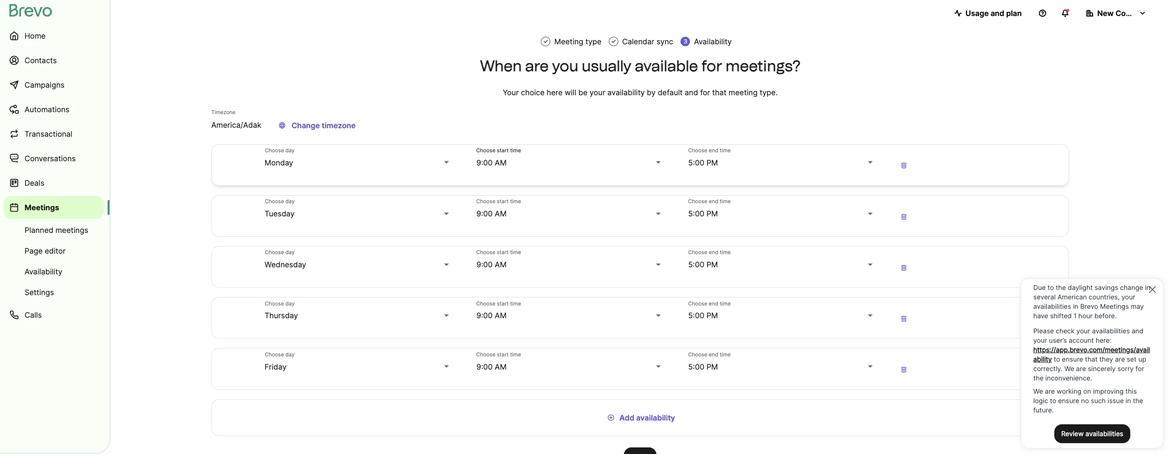 Task type: describe. For each thing, give the bounding box(es) containing it.
5:00 pm for friday
[[688, 362, 718, 372]]

planned meetings
[[25, 226, 88, 235]]

automations link
[[4, 98, 104, 121]]

your choice here will be your availability by default and for that meeting type.
[[503, 88, 778, 97]]

no color image for calendar sync
[[611, 38, 617, 45]]

your
[[590, 88, 606, 97]]

1 vertical spatial for
[[700, 88, 710, 97]]

5:00 pm field for friday
[[688, 361, 875, 373]]

new
[[1098, 8, 1114, 18]]

left image
[[277, 120, 288, 131]]

meetings
[[55, 226, 88, 235]]

page editor link
[[4, 242, 104, 261]]

5:00 pm field for thursday
[[688, 310, 875, 322]]

be
[[579, 88, 588, 97]]

3
[[684, 38, 688, 45]]

wednesday
[[265, 260, 306, 270]]

language
[[278, 121, 286, 130]]

plan
[[1006, 8, 1022, 18]]

thursday
[[265, 311, 298, 321]]

Thursday field
[[265, 310, 451, 322]]

meeting
[[554, 37, 584, 46]]

0 horizontal spatial and
[[685, 88, 698, 97]]

availability inside availability 'link'
[[25, 267, 62, 277]]

pm for thursday
[[707, 311, 718, 321]]

timezone
[[322, 121, 356, 130]]

deals link
[[4, 172, 104, 195]]

am for friday
[[495, 362, 507, 372]]

usage and plan
[[966, 8, 1022, 18]]

5:00 pm field for tuesday
[[688, 208, 875, 220]]

5:00 pm for wednesday
[[688, 260, 718, 270]]

are
[[525, 57, 549, 75]]

9:00 for friday
[[477, 362, 493, 372]]

campaigns link
[[4, 74, 104, 96]]

settings link
[[4, 283, 104, 302]]

add_circle_outline add availability
[[607, 413, 675, 423]]

am for monday
[[495, 158, 507, 168]]

9:00 am field for thursday
[[477, 310, 663, 322]]

5:00 for monday
[[688, 158, 705, 168]]

type.
[[760, 88, 778, 97]]

remove range image for friday
[[899, 365, 910, 376]]

5:00 pm field for monday
[[688, 157, 875, 168]]

9:00 for monday
[[477, 158, 493, 168]]

Tuesday field
[[265, 208, 451, 220]]

5:00 for tuesday
[[688, 209, 705, 219]]

meetings
[[25, 203, 59, 212]]

home
[[25, 31, 46, 41]]

am for thursday
[[495, 311, 507, 321]]

usually
[[582, 57, 632, 75]]

calls link
[[4, 304, 104, 327]]

Friday field
[[265, 361, 451, 373]]

when
[[480, 57, 522, 75]]

monday
[[265, 158, 293, 168]]

check for meeting type
[[543, 38, 549, 45]]

0 vertical spatial availability
[[608, 88, 645, 97]]

pm for wednesday
[[707, 260, 718, 270]]

no color image containing add_circle_outline
[[606, 412, 617, 424]]

change
[[292, 121, 320, 130]]

delete for thursday
[[900, 314, 908, 324]]

add
[[620, 413, 635, 423]]

usage
[[966, 8, 989, 18]]

default
[[658, 88, 683, 97]]

choice
[[521, 88, 545, 97]]

9:00 for wednesday
[[477, 260, 493, 270]]

calendar
[[622, 37, 655, 46]]

meetings link
[[4, 196, 104, 219]]

Wednesday field
[[265, 259, 451, 271]]

and inside button
[[991, 8, 1005, 18]]

sync
[[657, 37, 673, 46]]

home link
[[4, 25, 104, 47]]

remove range image for tuesday
[[899, 211, 910, 223]]

page
[[25, 246, 43, 256]]

5:00 pm for thursday
[[688, 311, 718, 321]]



Task type: locate. For each thing, give the bounding box(es) containing it.
available
[[635, 57, 698, 75]]

3 5:00 pm from the top
[[688, 260, 718, 270]]

1 5:00 pm from the top
[[688, 158, 718, 168]]

4 5:00 pm from the top
[[688, 311, 718, 321]]

delete for friday
[[900, 365, 908, 375]]

remove range image for monday
[[899, 160, 910, 172]]

0 vertical spatial remove range image
[[899, 160, 910, 172]]

5 9:00 from the top
[[477, 362, 493, 372]]

new company
[[1098, 8, 1151, 18]]

2 pm from the top
[[707, 209, 718, 219]]

calendar sync
[[622, 37, 673, 46]]

3 9:00 from the top
[[477, 260, 493, 270]]

check left 'meeting'
[[543, 38, 549, 45]]

4 9:00 am field from the top
[[477, 310, 663, 322]]

5:00 for wednesday
[[688, 260, 705, 270]]

9:00
[[477, 158, 493, 168], [477, 209, 493, 219], [477, 260, 493, 270], [477, 311, 493, 321], [477, 362, 493, 372]]

1 remove range image from the top
[[899, 160, 910, 172]]

settings
[[25, 288, 54, 297]]

conversations link
[[4, 147, 104, 170]]

when are you usually available for meetings?
[[480, 57, 801, 75]]

1 delete from the top
[[900, 161, 908, 171]]

2 5:00 pm from the top
[[688, 209, 718, 219]]

1 delete button from the top
[[895, 156, 914, 175]]

remove range image for thursday
[[899, 313, 910, 325]]

1 check from the left
[[543, 38, 549, 45]]

that
[[712, 88, 727, 97]]

delete for monday
[[900, 161, 908, 171]]

2 9:00 from the top
[[477, 209, 493, 219]]

delete
[[900, 161, 908, 171], [900, 212, 908, 222], [900, 263, 908, 273], [900, 314, 908, 324], [900, 365, 908, 375]]

1 5:00 pm field from the top
[[688, 157, 875, 168]]

4 9:00 from the top
[[477, 311, 493, 321]]

editor
[[45, 246, 66, 256]]

5:00 pm for monday
[[688, 158, 718, 168]]

conversations
[[25, 154, 76, 163]]

you
[[552, 57, 578, 75]]

9:00 am for wednesday
[[477, 260, 507, 270]]

calls
[[25, 311, 42, 320]]

planned
[[25, 226, 53, 235]]

pm
[[707, 158, 718, 168], [707, 209, 718, 219], [707, 260, 718, 270], [707, 311, 718, 321], [707, 362, 718, 372]]

2 vertical spatial remove range image
[[899, 365, 910, 376]]

availability right 3
[[694, 37, 732, 46]]

1 horizontal spatial and
[[991, 8, 1005, 18]]

for up that at top
[[702, 57, 722, 75]]

tuesday
[[265, 209, 295, 219]]

deals
[[25, 178, 44, 188]]

remove range image
[[899, 160, 910, 172], [899, 262, 910, 274], [899, 365, 910, 376]]

5 pm from the top
[[707, 362, 718, 372]]

9:00 am
[[477, 158, 507, 168], [477, 209, 507, 219], [477, 260, 507, 270], [477, 311, 507, 321], [477, 362, 507, 372]]

remove range image for wednesday
[[899, 262, 910, 274]]

9:00 am for tuesday
[[477, 209, 507, 219]]

and right default
[[685, 88, 698, 97]]

2 9:00 am field from the top
[[477, 208, 663, 220]]

availability left by
[[608, 88, 645, 97]]

3 9:00 am from the top
[[477, 260, 507, 270]]

no color image left 'meeting'
[[543, 38, 549, 45]]

am
[[495, 158, 507, 168], [495, 209, 507, 219], [495, 260, 507, 270], [495, 311, 507, 321], [495, 362, 507, 372]]

1 vertical spatial remove range image
[[899, 313, 910, 325]]

delete button for friday
[[895, 360, 914, 379]]

planned meetings link
[[4, 221, 104, 240]]

9:00 am for thursday
[[477, 311, 507, 321]]

delete button for tuesday
[[895, 207, 914, 226]]

and left plan
[[991, 8, 1005, 18]]

9:00 am field for monday
[[477, 157, 663, 168]]

5:00 pm
[[688, 158, 718, 168], [688, 209, 718, 219], [688, 260, 718, 270], [688, 311, 718, 321], [688, 362, 718, 372]]

2 5:00 pm field from the top
[[688, 208, 875, 220]]

1 vertical spatial availability
[[636, 413, 675, 423]]

9:00 for tuesday
[[477, 209, 493, 219]]

3 am from the top
[[495, 260, 507, 270]]

will
[[565, 88, 576, 97]]

campaigns
[[25, 80, 65, 90]]

0 horizontal spatial availability
[[25, 267, 62, 277]]

2 remove range image from the top
[[899, 313, 910, 325]]

your
[[503, 88, 519, 97]]

new company button
[[1079, 4, 1154, 23]]

0 horizontal spatial check
[[543, 38, 549, 45]]

9:00 am field for friday
[[477, 361, 663, 373]]

1 horizontal spatial availability
[[694, 37, 732, 46]]

check right type
[[611, 38, 617, 45]]

delete button
[[895, 156, 914, 175], [895, 207, 914, 226], [895, 258, 914, 277], [895, 309, 914, 328], [895, 360, 914, 379]]

meeting
[[729, 88, 758, 97]]

transactional
[[25, 129, 72, 139]]

delete button for thursday
[[895, 309, 914, 328]]

am for wednesday
[[495, 260, 507, 270]]

5 5:00 pm from the top
[[688, 362, 718, 372]]

1 pm from the top
[[707, 158, 718, 168]]

2 am from the top
[[495, 209, 507, 219]]

check for calendar sync
[[611, 38, 617, 45]]

4 am from the top
[[495, 311, 507, 321]]

4 pm from the top
[[707, 311, 718, 321]]

delete for tuesday
[[900, 212, 908, 222]]

availability link
[[4, 262, 104, 281]]

change timezone
[[292, 121, 356, 130]]

3 5:00 from the top
[[688, 260, 705, 270]]

9:00 AM field
[[477, 157, 663, 168], [477, 208, 663, 220], [477, 259, 663, 271], [477, 310, 663, 322], [477, 361, 663, 373]]

3 9:00 am field from the top
[[477, 259, 663, 271]]

5 delete button from the top
[[895, 360, 914, 379]]

meeting type
[[554, 37, 602, 46]]

5:00 for friday
[[688, 362, 705, 372]]

5:00 pm field for wednesday
[[688, 259, 875, 271]]

9:00 for thursday
[[477, 311, 493, 321]]

check
[[543, 38, 549, 45], [611, 38, 617, 45]]

1 remove range image from the top
[[899, 211, 910, 223]]

5 9:00 am from the top
[[477, 362, 507, 372]]

add_circle_outline
[[607, 413, 615, 423]]

0 vertical spatial remove range image
[[899, 211, 910, 223]]

5 am from the top
[[495, 362, 507, 372]]

contacts link
[[4, 49, 104, 72]]

5:00 for thursday
[[688, 311, 705, 321]]

page editor
[[25, 246, 66, 256]]

1 9:00 am field from the top
[[477, 157, 663, 168]]

am for tuesday
[[495, 209, 507, 219]]

pm for friday
[[707, 362, 718, 372]]

no color image
[[543, 38, 549, 45], [611, 38, 617, 45], [606, 412, 617, 424]]

5 5:00 from the top
[[688, 362, 705, 372]]

0 vertical spatial for
[[702, 57, 722, 75]]

9:00 am for friday
[[477, 362, 507, 372]]

9:00 am field for wednesday
[[477, 259, 663, 271]]

automations
[[25, 105, 70, 114]]

1 9:00 am from the top
[[477, 158, 507, 168]]

meetings?
[[726, 57, 801, 75]]

2 9:00 am from the top
[[477, 209, 507, 219]]

3 pm from the top
[[707, 260, 718, 270]]

9:00 am field for tuesday
[[477, 208, 663, 220]]

contacts
[[25, 56, 57, 65]]

by
[[647, 88, 656, 97]]

company
[[1116, 8, 1151, 18]]

for
[[702, 57, 722, 75], [700, 88, 710, 97]]

2 delete from the top
[[900, 212, 908, 222]]

1 vertical spatial availability
[[25, 267, 62, 277]]

9:00 am for monday
[[477, 158, 507, 168]]

Monday field
[[265, 157, 451, 168]]

availability
[[608, 88, 645, 97], [636, 413, 675, 423]]

usage and plan button
[[947, 4, 1030, 23]]

4 delete button from the top
[[895, 309, 914, 328]]

1 vertical spatial and
[[685, 88, 698, 97]]

delete for wednesday
[[900, 263, 908, 273]]

5:00 PM field
[[688, 157, 875, 168], [688, 208, 875, 220], [688, 259, 875, 271], [688, 310, 875, 322], [688, 361, 875, 373]]

america/adak
[[211, 120, 261, 130]]

1 9:00 from the top
[[477, 158, 493, 168]]

3 5:00 pm field from the top
[[688, 259, 875, 271]]

no color image right type
[[611, 38, 617, 45]]

4 5:00 from the top
[[688, 311, 705, 321]]

delete button for wednesday
[[895, 258, 914, 277]]

remove range image
[[899, 211, 910, 223], [899, 313, 910, 325]]

0 vertical spatial and
[[991, 8, 1005, 18]]

no color image left add
[[606, 412, 617, 424]]

3 delete button from the top
[[895, 258, 914, 277]]

2 5:00 from the top
[[688, 209, 705, 219]]

0 vertical spatial availability
[[694, 37, 732, 46]]

4 5:00 pm field from the top
[[688, 310, 875, 322]]

5:00
[[688, 158, 705, 168], [688, 209, 705, 219], [688, 260, 705, 270], [688, 311, 705, 321], [688, 362, 705, 372]]

pm for tuesday
[[707, 209, 718, 219]]

availability down page editor
[[25, 267, 62, 277]]

3 remove range image from the top
[[899, 365, 910, 376]]

3 delete from the top
[[900, 263, 908, 273]]

2 remove range image from the top
[[899, 262, 910, 274]]

availability right add
[[636, 413, 675, 423]]

1 5:00 from the top
[[688, 158, 705, 168]]

friday
[[265, 362, 287, 372]]

5:00 pm for tuesday
[[688, 209, 718, 219]]

transactional link
[[4, 123, 104, 145]]

availability
[[694, 37, 732, 46], [25, 267, 62, 277]]

5 delete from the top
[[900, 365, 908, 375]]

here
[[547, 88, 563, 97]]

no color image for meeting type
[[543, 38, 549, 45]]

5 5:00 pm field from the top
[[688, 361, 875, 373]]

1 vertical spatial remove range image
[[899, 262, 910, 274]]

4 delete from the top
[[900, 314, 908, 324]]

timezone
[[211, 109, 235, 116]]

for left that at top
[[700, 88, 710, 97]]

delete button for monday
[[895, 156, 914, 175]]

1 am from the top
[[495, 158, 507, 168]]

2 delete button from the top
[[895, 207, 914, 226]]

1 horizontal spatial check
[[611, 38, 617, 45]]

pm for monday
[[707, 158, 718, 168]]

type
[[586, 37, 602, 46]]

and
[[991, 8, 1005, 18], [685, 88, 698, 97]]

2 check from the left
[[611, 38, 617, 45]]

5 9:00 am field from the top
[[477, 361, 663, 373]]

4 9:00 am from the top
[[477, 311, 507, 321]]



Task type: vqa. For each thing, say whether or not it's contained in the screenshot.
5:00 related to Thursday
yes



